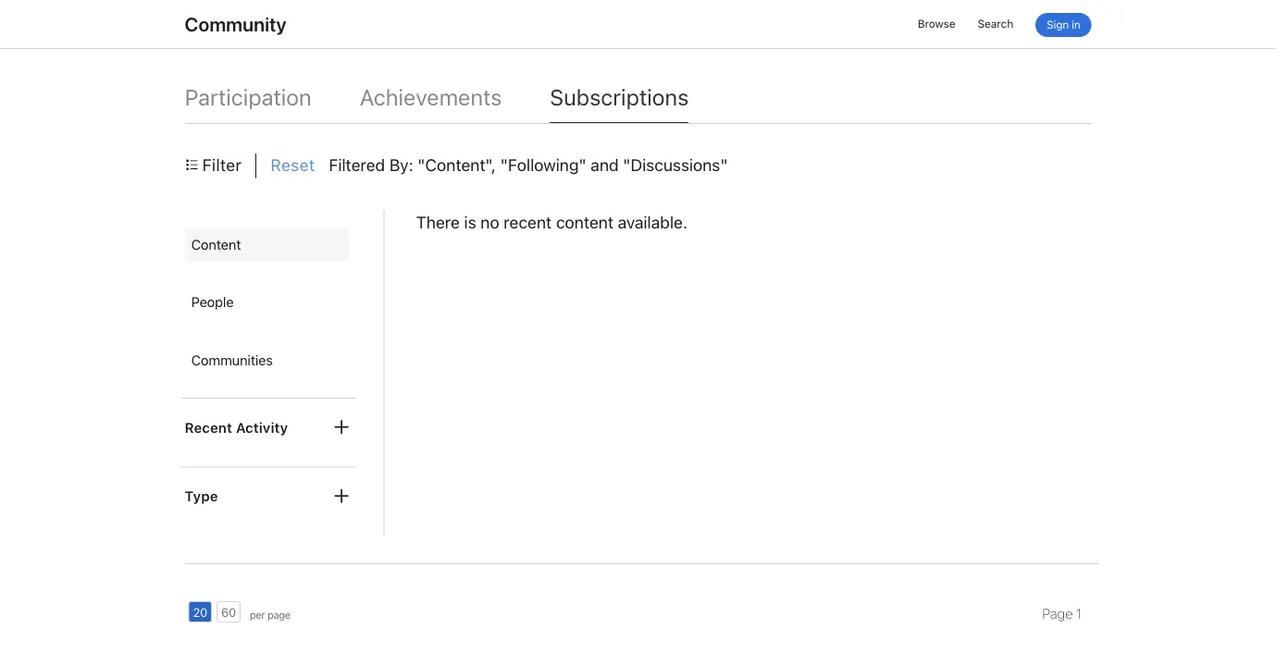 Task type: vqa. For each thing, say whether or not it's contained in the screenshot.
the leftmost provide
no



Task type: describe. For each thing, give the bounding box(es) containing it.
there
[[416, 213, 460, 233]]

recent
[[504, 213, 552, 233]]

sign in
[[1047, 18, 1080, 31]]

Page 1 text field
[[1029, 604, 1095, 624]]

browse
[[918, 17, 956, 31]]

"discussions"
[[623, 156, 728, 176]]

reset button
[[270, 154, 315, 179]]

is
[[464, 213, 476, 233]]

1
[[1076, 606, 1081, 623]]

filter button
[[185, 154, 242, 179]]

type
[[185, 489, 218, 505]]

there is no recent content available.
[[416, 213, 687, 233]]

content
[[556, 213, 613, 233]]

recent activity button
[[185, 418, 360, 438]]

communities button
[[186, 344, 348, 378]]

filter
[[202, 156, 242, 176]]

recent activity
[[185, 420, 288, 436]]

recent
[[185, 420, 232, 436]]

sign in link
[[1036, 13, 1092, 37]]

by:
[[389, 156, 413, 176]]

search
[[978, 17, 1013, 31]]

page
[[267, 609, 291, 622]]

sign
[[1047, 18, 1069, 31]]

participation
[[185, 85, 311, 112]]

group containing content
[[181, 224, 356, 382]]

subscriptions link
[[550, 85, 689, 125]]

per
[[250, 609, 265, 622]]



Task type: locate. For each thing, give the bounding box(es) containing it.
20
[[193, 606, 207, 620]]

people
[[191, 294, 234, 311]]

achievements
[[360, 85, 502, 112]]

60
[[221, 606, 236, 620]]

community link
[[185, 12, 287, 36]]

browse link
[[918, 14, 956, 34]]

achievements link
[[360, 85, 502, 123]]

community
[[185, 12, 287, 36]]

available.
[[618, 213, 687, 233]]

filtered by: "content", "following" and "discussions"
[[329, 156, 728, 176]]

activity
[[236, 420, 288, 436]]

and
[[591, 156, 619, 176]]

filtered
[[329, 156, 385, 176]]

participation link
[[185, 85, 311, 123]]

group
[[181, 224, 356, 382]]

type button
[[185, 487, 360, 507]]

reset
[[270, 156, 315, 176]]

no
[[480, 213, 499, 233]]

people button
[[186, 286, 348, 320]]

subscriptions
[[550, 85, 689, 112]]

in
[[1072, 18, 1080, 31]]

20 button
[[188, 602, 212, 623]]

page
[[1042, 606, 1073, 623]]

60 button
[[217, 602, 241, 623]]

content
[[191, 236, 241, 253]]

"content",
[[417, 156, 496, 176]]

per page
[[250, 609, 291, 622]]

communities
[[191, 352, 273, 369]]

"following"
[[500, 156, 586, 176]]

search link
[[978, 14, 1013, 34]]

page 1
[[1042, 606, 1081, 623]]

content button
[[186, 228, 348, 262]]



